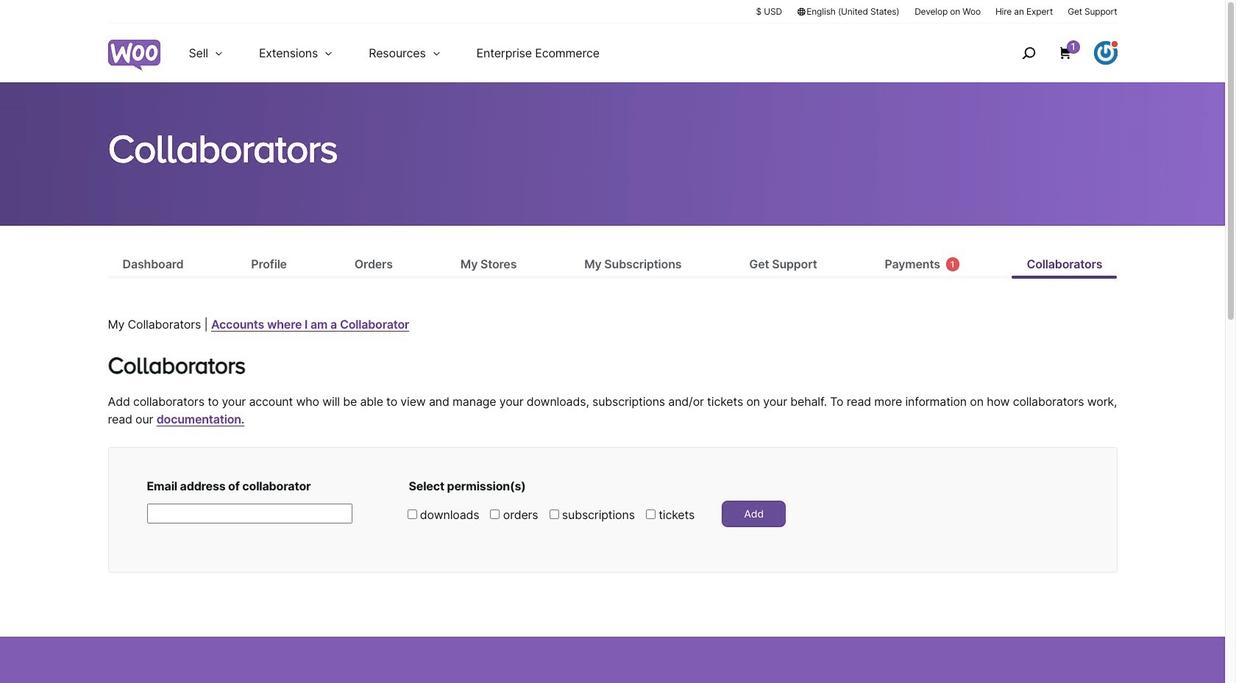 Task type: locate. For each thing, give the bounding box(es) containing it.
None checkbox
[[407, 510, 417, 520], [491, 510, 500, 520], [407, 510, 417, 520], [491, 510, 500, 520]]

None checkbox
[[550, 510, 559, 520], [646, 510, 656, 520], [550, 510, 559, 520], [646, 510, 656, 520]]

open account menu image
[[1094, 41, 1118, 65]]



Task type: describe. For each thing, give the bounding box(es) containing it.
service navigation menu element
[[990, 29, 1118, 77]]

search image
[[1017, 41, 1041, 65]]



Task type: vqa. For each thing, say whether or not it's contained in the screenshot.
checkbox
yes



